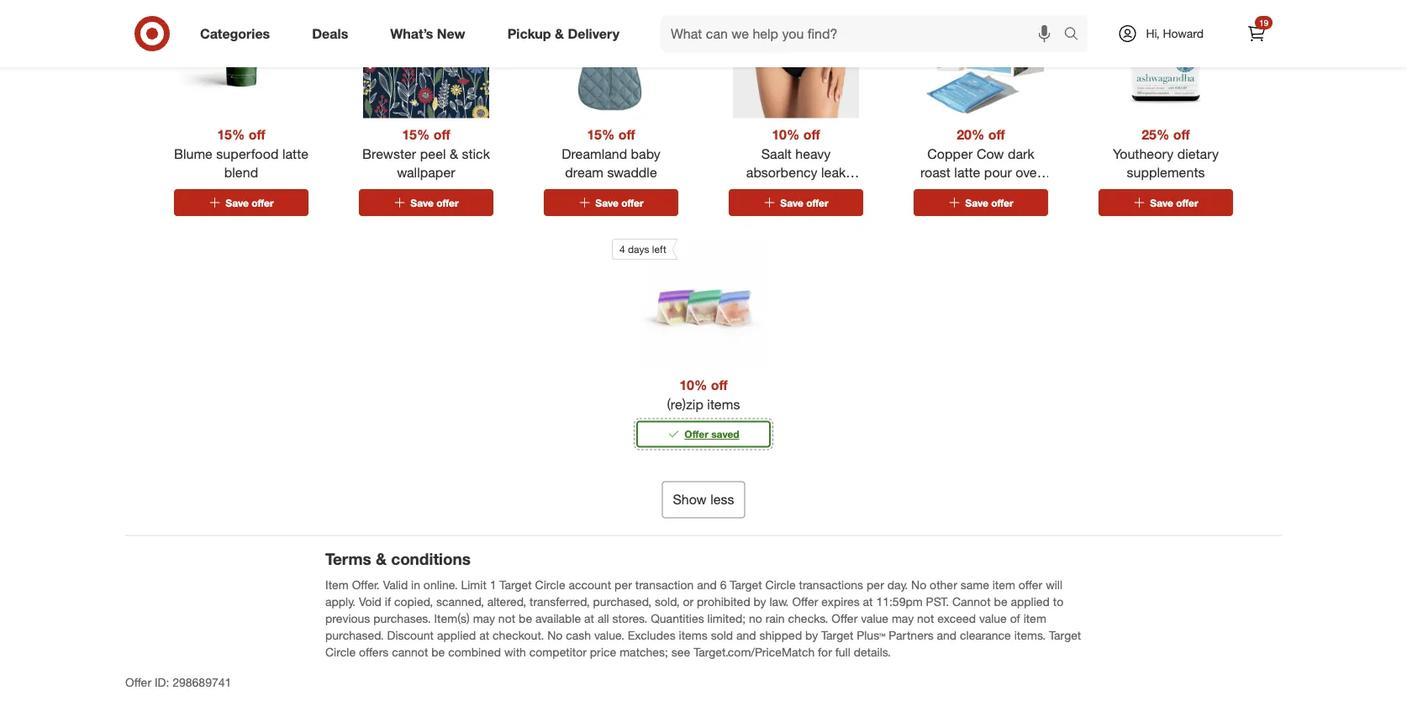 Task type: vqa. For each thing, say whether or not it's contained in the screenshot.
the top Top
no



Task type: describe. For each thing, give the bounding box(es) containing it.
limited;
[[707, 611, 746, 625]]

& for conditions
[[376, 549, 387, 569]]

6 save offer from the left
[[1150, 196, 1198, 209]]

hi, howard
[[1146, 26, 1204, 41]]

underwear
[[764, 203, 828, 219]]

save offer for stick
[[410, 196, 459, 209]]

& for delivery
[[555, 25, 564, 42]]

pour
[[984, 164, 1012, 181]]

25% off youtheory dietary supplements
[[1113, 126, 1219, 181]]

blend
[[224, 164, 258, 181]]

delivery
[[568, 25, 620, 42]]

hi,
[[1146, 26, 1160, 41]]

off for cow
[[988, 126, 1005, 142]]

cow
[[977, 145, 1004, 162]]

will
[[1046, 577, 1063, 592]]

15% for brewster
[[402, 126, 430, 142]]

transaction
[[635, 577, 694, 592]]

off for peel
[[434, 126, 450, 142]]

offer left id:
[[125, 674, 151, 689]]

value.
[[594, 627, 624, 642]]

0 horizontal spatial at
[[479, 627, 489, 642]]

off for items
[[711, 377, 728, 393]]

what's
[[390, 25, 433, 42]]

1 horizontal spatial be
[[519, 611, 532, 625]]

19 link
[[1238, 15, 1275, 52]]

target down to
[[1049, 627, 1081, 642]]

search
[[1056, 27, 1097, 43]]

search button
[[1056, 15, 1097, 55]]

if
[[385, 594, 391, 609]]

0 horizontal spatial item
[[993, 577, 1015, 592]]

cash
[[566, 627, 591, 642]]

0 horizontal spatial be
[[431, 644, 445, 659]]

exceed
[[937, 611, 976, 625]]

2 may from the left
[[892, 611, 914, 625]]

save offer button for swaddle
[[544, 189, 678, 216]]

save for swaddle
[[595, 196, 619, 209]]

what's new
[[390, 25, 465, 42]]

youtheory
[[1113, 145, 1174, 162]]

proof
[[759, 184, 791, 200]]

save offer button for blend
[[174, 189, 308, 216]]

dreamland
[[562, 145, 627, 162]]

target right the 6 at bottom right
[[730, 577, 762, 592]]

target up full
[[821, 627, 853, 642]]

deals link
[[298, 15, 369, 52]]

1 horizontal spatial circle
[[535, 577, 565, 592]]

pickup
[[507, 25, 551, 42]]

1 value from the left
[[861, 611, 888, 625]]

deals
[[312, 25, 348, 42]]

day.
[[887, 577, 908, 592]]

checkout.
[[493, 627, 544, 642]]

apply.
[[325, 594, 356, 609]]

offer inside offer saved button
[[685, 428, 708, 441]]

0 horizontal spatial circle
[[325, 644, 356, 659]]

offer for roast
[[991, 196, 1013, 209]]

or
[[683, 594, 694, 609]]

kit
[[974, 184, 988, 200]]

1 vertical spatial no
[[547, 627, 563, 642]]

supplements
[[1127, 164, 1205, 181]]

plus™
[[857, 627, 885, 642]]

of
[[1010, 611, 1020, 625]]

clearance
[[960, 627, 1011, 642]]

19
[[1259, 17, 1268, 28]]

stores.
[[612, 611, 647, 625]]

dark
[[1008, 145, 1034, 162]]

limit
[[461, 577, 487, 592]]

25%
[[1142, 126, 1170, 142]]

6
[[720, 577, 727, 592]]

account
[[569, 577, 611, 592]]

law.
[[770, 594, 789, 609]]

dream
[[565, 164, 604, 181]]

cannot
[[392, 644, 428, 659]]

sold,
[[655, 594, 680, 609]]

save offer button for stick
[[359, 189, 493, 216]]

categories
[[200, 25, 270, 42]]

quantities
[[651, 611, 704, 625]]

days
[[628, 243, 649, 256]]

1 not from the left
[[498, 611, 515, 625]]

latte inside 20% off copper cow dark roast latte pour over kit
[[954, 164, 980, 181]]

item
[[325, 577, 349, 592]]

save for leak
[[780, 196, 803, 209]]

off for heavy
[[803, 126, 820, 142]]

offer id: 298689741
[[125, 674, 231, 689]]

altered,
[[487, 594, 526, 609]]

heavy
[[795, 145, 831, 162]]

leak
[[821, 164, 846, 181]]

blume
[[174, 145, 213, 162]]

less
[[710, 491, 734, 508]]

cannot
[[952, 594, 991, 609]]

saved
[[711, 428, 739, 441]]

price
[[590, 644, 616, 659]]

period
[[794, 184, 833, 200]]

saalt
[[761, 145, 792, 162]]

offer saved
[[685, 428, 739, 441]]

details.
[[854, 644, 891, 659]]

10% for (re)zip
[[679, 377, 707, 393]]

items inside 10% off (re)zip items
[[707, 396, 740, 413]]

save offer button for roast
[[914, 189, 1048, 216]]

1 horizontal spatial and
[[736, 627, 756, 642]]

id:
[[155, 674, 169, 689]]

same
[[961, 577, 989, 592]]

save offer for swaddle
[[595, 196, 644, 209]]

peel
[[420, 145, 446, 162]]

void
[[359, 594, 382, 609]]

offer for swaddle
[[621, 196, 644, 209]]

pickup & delivery link
[[493, 15, 641, 52]]

1 vertical spatial by
[[805, 627, 818, 642]]

transactions
[[799, 577, 863, 592]]

other
[[930, 577, 957, 592]]

items inside terms & conditions item offer. valid in online. limit 1 target circle account per transaction and 6 target circle transactions per day. no other same item offer will apply. void if copied, scanned, altered, transferred, purchased, sold, or prohibited by law. offer expires at 11:59pm pst. cannot be applied to previous purchases. item(s) may not be available at all stores. quantities limited; no rain checks. offer value may not exceed value of item purchased. discount applied at checkout. no cash value. excludes items sold and shipped by target plus™ partners and clearance items. target circle offers cannot be combined with competitor price matches; see target.com/pricematch for full details.
[[679, 627, 708, 642]]

target up altered,
[[500, 577, 532, 592]]

offer inside terms & conditions item offer. valid in online. limit 1 target circle account per transaction and 6 target circle transactions per day. no other same item offer will apply. void if copied, scanned, altered, transferred, purchased, sold, or prohibited by law. offer expires at 11:59pm pst. cannot be applied to previous purchases. item(s) may not be available at all stores. quantities limited; no rain checks. offer value may not exceed value of item purchased. discount applied at checkout. no cash value. excludes items sold and shipped by target plus™ partners and clearance items. target circle offers cannot be combined with competitor price matches; see target.com/pricematch for full details.
[[1019, 577, 1043, 592]]

2 per from the left
[[867, 577, 884, 592]]

4
[[619, 243, 625, 256]]

15% off blume superfood latte blend
[[174, 126, 308, 181]]

off for baby
[[618, 126, 635, 142]]

2 horizontal spatial circle
[[765, 577, 796, 592]]



Task type: locate. For each thing, give the bounding box(es) containing it.
10% up saalt
[[772, 126, 800, 142]]

wallpaper
[[397, 164, 455, 181]]

2 15% from the left
[[402, 126, 430, 142]]

save offer button down absorbency in the right top of the page
[[729, 189, 863, 216]]

offer left the saved
[[685, 428, 708, 441]]

2 vertical spatial &
[[376, 549, 387, 569]]

terms & conditions item offer. valid in online. limit 1 target circle account per transaction and 6 target circle transactions per day. no other same item offer will apply. void if copied, scanned, altered, transferred, purchased, sold, or prohibited by law. offer expires at 11:59pm pst. cannot be applied to previous purchases. item(s) may not be available at all stores. quantities limited; no rain checks. offer value may not exceed value of item purchased. discount applied at checkout. no cash value. excludes items sold and shipped by target plus™ partners and clearance items. target circle offers cannot be combined with competitor price matches; see target.com/pricematch for full details.
[[325, 549, 1084, 659]]

offer for stick
[[436, 196, 459, 209]]

show less
[[673, 491, 734, 508]]

1 horizontal spatial &
[[450, 145, 458, 162]]

10% off saalt heavy absorbency leak proof period underwear
[[746, 126, 846, 219]]

prohibited
[[697, 594, 750, 609]]

save offer button for leak
[[729, 189, 863, 216]]

3 save offer button from the left
[[544, 189, 678, 216]]

offer down blend
[[251, 196, 274, 209]]

copper
[[927, 145, 973, 162]]

partners
[[889, 627, 934, 642]]

off inside 10% off (re)zip items
[[711, 377, 728, 393]]

1 horizontal spatial may
[[892, 611, 914, 625]]

6 save offer button from the left
[[1099, 189, 1233, 216]]

0 horizontal spatial value
[[861, 611, 888, 625]]

0 vertical spatial no
[[911, 577, 926, 592]]

1 vertical spatial at
[[584, 611, 594, 625]]

items up see
[[679, 627, 708, 642]]

15% for blume
[[217, 126, 245, 142]]

off for superfood
[[249, 126, 265, 142]]

baby
[[631, 145, 661, 162]]

What can we help you find? suggestions appear below search field
[[661, 15, 1068, 52]]

superfood
[[216, 145, 279, 162]]

offers
[[359, 644, 389, 659]]

previous
[[325, 611, 370, 625]]

valid
[[383, 577, 408, 592]]

15% up superfood
[[217, 126, 245, 142]]

4 save offer button from the left
[[729, 189, 863, 216]]

by down checks.
[[805, 627, 818, 642]]

save
[[226, 196, 249, 209], [410, 196, 434, 209], [595, 196, 619, 209], [780, 196, 803, 209], [965, 196, 988, 209], [1150, 196, 1173, 209]]

off inside 10% off saalt heavy absorbency leak proof period underwear
[[803, 126, 820, 142]]

save down wallpaper
[[410, 196, 434, 209]]

298689741
[[173, 674, 231, 689]]

0 vertical spatial be
[[994, 594, 1007, 609]]

10% up the (re)zip
[[679, 377, 707, 393]]

off for dietary
[[1173, 126, 1190, 142]]

discount
[[387, 627, 434, 642]]

2 horizontal spatial and
[[937, 627, 957, 642]]

with
[[504, 644, 526, 659]]

2 vertical spatial at
[[479, 627, 489, 642]]

1 horizontal spatial value
[[979, 611, 1007, 625]]

applied
[[1011, 594, 1050, 609], [437, 627, 476, 642]]

(re)zip
[[667, 396, 703, 413]]

no up competitor
[[547, 627, 563, 642]]

items.
[[1014, 627, 1046, 642]]

save offer down pour
[[965, 196, 1013, 209]]

0 horizontal spatial 10%
[[679, 377, 707, 393]]

item(s)
[[434, 611, 470, 625]]

0 vertical spatial applied
[[1011, 594, 1050, 609]]

circle up transferred,
[[535, 577, 565, 592]]

0 vertical spatial 10%
[[772, 126, 800, 142]]

rain
[[766, 611, 785, 625]]

1 vertical spatial applied
[[437, 627, 476, 642]]

2 horizontal spatial at
[[863, 594, 873, 609]]

save offer for blend
[[226, 196, 274, 209]]

purchased,
[[593, 594, 652, 609]]

20% off copper cow dark roast latte pour over kit
[[920, 126, 1042, 200]]

1 15% from the left
[[217, 126, 245, 142]]

save offer button
[[174, 189, 308, 216], [359, 189, 493, 216], [544, 189, 678, 216], [729, 189, 863, 216], [914, 189, 1048, 216], [1099, 189, 1233, 216]]

offer for leak
[[806, 196, 829, 209]]

1 horizontal spatial 15%
[[402, 126, 430, 142]]

and
[[697, 577, 717, 592], [736, 627, 756, 642], [937, 627, 957, 642]]

save down absorbency in the right top of the page
[[780, 196, 803, 209]]

0 horizontal spatial and
[[697, 577, 717, 592]]

available
[[535, 611, 581, 625]]

10% inside 10% off saalt heavy absorbency leak proof period underwear
[[772, 126, 800, 142]]

0 horizontal spatial applied
[[437, 627, 476, 642]]

save offer for roast
[[965, 196, 1013, 209]]

off up superfood
[[249, 126, 265, 142]]

1 vertical spatial items
[[679, 627, 708, 642]]

save offer button down pour
[[914, 189, 1048, 216]]

0 horizontal spatial &
[[376, 549, 387, 569]]

at right expires
[[863, 594, 873, 609]]

15% for dreamland
[[587, 126, 615, 142]]

offer down wallpaper
[[436, 196, 459, 209]]

5 save offer button from the left
[[914, 189, 1048, 216]]

0 horizontal spatial by
[[754, 594, 766, 609]]

off up dietary
[[1173, 126, 1190, 142]]

offer down expires
[[832, 611, 858, 625]]

applied up of
[[1011, 594, 1050, 609]]

5 save offer from the left
[[965, 196, 1013, 209]]

3 save from the left
[[595, 196, 619, 209]]

6 save from the left
[[1150, 196, 1173, 209]]

offer down swaddle
[[621, 196, 644, 209]]

no right day.
[[911, 577, 926, 592]]

10%
[[772, 126, 800, 142], [679, 377, 707, 393]]

offer for blend
[[251, 196, 274, 209]]

purchases.
[[373, 611, 431, 625]]

save for roast
[[965, 196, 988, 209]]

offer down leak
[[806, 196, 829, 209]]

0 horizontal spatial latte
[[282, 145, 308, 162]]

& inside "link"
[[555, 25, 564, 42]]

pickup & delivery
[[507, 25, 620, 42]]

0 horizontal spatial may
[[473, 611, 495, 625]]

off up cow
[[988, 126, 1005, 142]]

1 vertical spatial item
[[1024, 611, 1046, 625]]

& inside terms & conditions item offer. valid in online. limit 1 target circle account per transaction and 6 target circle transactions per day. no other same item offer will apply. void if copied, scanned, altered, transferred, purchased, sold, or prohibited by law. offer expires at 11:59pm pst. cannot be applied to previous purchases. item(s) may not be available at all stores. quantities limited; no rain checks. offer value may not exceed value of item purchased. discount applied at checkout. no cash value. excludes items sold and shipped by target plus™ partners and clearance items. target circle offers cannot be combined with competitor price matches; see target.com/pricematch for full details.
[[376, 549, 387, 569]]

may down altered,
[[473, 611, 495, 625]]

offer
[[685, 428, 708, 441], [792, 594, 818, 609], [832, 611, 858, 625], [125, 674, 151, 689]]

over
[[1016, 164, 1042, 181]]

1 horizontal spatial applied
[[1011, 594, 1050, 609]]

circle down the purchased.
[[325, 644, 356, 659]]

4 save offer from the left
[[780, 196, 829, 209]]

15% inside 15% off dreamland baby dream swaddle
[[587, 126, 615, 142]]

11:59pm
[[876, 594, 923, 609]]

2 value from the left
[[979, 611, 1007, 625]]

save for stick
[[410, 196, 434, 209]]

save offer button down swaddle
[[544, 189, 678, 216]]

15% inside 15% off brewster peel & stick wallpaper
[[402, 126, 430, 142]]

shipped
[[759, 627, 802, 642]]

latte inside the 15% off blume superfood latte blend
[[282, 145, 308, 162]]

1 horizontal spatial no
[[911, 577, 926, 592]]

latte right superfood
[[282, 145, 308, 162]]

0 vertical spatial items
[[707, 396, 740, 413]]

save down blend
[[226, 196, 249, 209]]

stick
[[462, 145, 490, 162]]

2 horizontal spatial be
[[994, 594, 1007, 609]]

10% for saalt
[[772, 126, 800, 142]]

2 not from the left
[[917, 611, 934, 625]]

1 save offer button from the left
[[174, 189, 308, 216]]

4 save from the left
[[780, 196, 803, 209]]

see
[[671, 644, 690, 659]]

1 vertical spatial 10%
[[679, 377, 707, 393]]

& right pickup on the top of the page
[[555, 25, 564, 42]]

off up the saved
[[711, 377, 728, 393]]

offer right kit
[[991, 196, 1013, 209]]

&
[[555, 25, 564, 42], [450, 145, 458, 162], [376, 549, 387, 569]]

save offer button down wallpaper
[[359, 189, 493, 216]]

1 save from the left
[[226, 196, 249, 209]]

0 vertical spatial &
[[555, 25, 564, 42]]

not down pst.
[[917, 611, 934, 625]]

excludes
[[628, 627, 676, 642]]

item up items.
[[1024, 611, 1046, 625]]

& up valid
[[376, 549, 387, 569]]

1 vertical spatial be
[[519, 611, 532, 625]]

1 may from the left
[[473, 611, 495, 625]]

and left the 6 at bottom right
[[697, 577, 717, 592]]

15% inside the 15% off blume superfood latte blend
[[217, 126, 245, 142]]

0 horizontal spatial 15%
[[217, 126, 245, 142]]

2 horizontal spatial 15%
[[587, 126, 615, 142]]

items up the saved
[[707, 396, 740, 413]]

& right peel
[[450, 145, 458, 162]]

2 horizontal spatial &
[[555, 25, 564, 42]]

1 vertical spatial latte
[[954, 164, 980, 181]]

5 save from the left
[[965, 196, 988, 209]]

1 horizontal spatial at
[[584, 611, 594, 625]]

at left the all
[[584, 611, 594, 625]]

not down altered,
[[498, 611, 515, 625]]

expires
[[822, 594, 860, 609]]

value up clearance
[[979, 611, 1007, 625]]

save offer button down supplements
[[1099, 189, 1233, 216]]

items
[[707, 396, 740, 413], [679, 627, 708, 642]]

sold
[[711, 627, 733, 642]]

save offer down wallpaper
[[410, 196, 459, 209]]

3 15% from the left
[[587, 126, 615, 142]]

1 per from the left
[[614, 577, 632, 592]]

10% inside 10% off (re)zip items
[[679, 377, 707, 393]]

online.
[[424, 577, 458, 592]]

per
[[614, 577, 632, 592], [867, 577, 884, 592]]

3 save offer from the left
[[595, 196, 644, 209]]

not
[[498, 611, 515, 625], [917, 611, 934, 625]]

1 horizontal spatial latte
[[954, 164, 980, 181]]

offer left will
[[1019, 577, 1043, 592]]

& inside 15% off brewster peel & stick wallpaper
[[450, 145, 458, 162]]

save offer for leak
[[780, 196, 829, 209]]

copied,
[[394, 594, 433, 609]]

save for blend
[[226, 196, 249, 209]]

value
[[861, 611, 888, 625], [979, 611, 1007, 625]]

save offer down blend
[[226, 196, 274, 209]]

1 horizontal spatial not
[[917, 611, 934, 625]]

target
[[500, 577, 532, 592], [730, 577, 762, 592], [821, 627, 853, 642], [1049, 627, 1081, 642]]

offer down supplements
[[1176, 196, 1198, 209]]

0 vertical spatial latte
[[282, 145, 308, 162]]

absorbency
[[746, 164, 818, 181]]

1 horizontal spatial item
[[1024, 611, 1046, 625]]

off up peel
[[434, 126, 450, 142]]

15% up peel
[[402, 126, 430, 142]]

off inside 25% off youtheory dietary supplements
[[1173, 126, 1190, 142]]

applied down item(s)
[[437, 627, 476, 642]]

1 save offer from the left
[[226, 196, 274, 209]]

save down pour
[[965, 196, 988, 209]]

off inside 15% off dreamland baby dream swaddle
[[618, 126, 635, 142]]

1 horizontal spatial per
[[867, 577, 884, 592]]

and up the target.com/pricematch on the bottom of the page
[[736, 627, 756, 642]]

2 save offer from the left
[[410, 196, 459, 209]]

2 save offer button from the left
[[359, 189, 493, 216]]

0 vertical spatial by
[[754, 594, 766, 609]]

2 save from the left
[[410, 196, 434, 209]]

0 vertical spatial item
[[993, 577, 1015, 592]]

at up "combined" on the left bottom of the page
[[479, 627, 489, 642]]

per left day.
[[867, 577, 884, 592]]

for
[[818, 644, 832, 659]]

value up plus™
[[861, 611, 888, 625]]

off inside the 15% off blume superfood latte blend
[[249, 126, 265, 142]]

circle up law.
[[765, 577, 796, 592]]

off up 'heavy'
[[803, 126, 820, 142]]

target.com/pricematch
[[694, 644, 815, 659]]

save offer down swaddle
[[595, 196, 644, 209]]

per up the purchased, at the bottom of page
[[614, 577, 632, 592]]

save offer down supplements
[[1150, 196, 1198, 209]]

scanned,
[[436, 594, 484, 609]]

off inside 20% off copper cow dark roast latte pour over kit
[[988, 126, 1005, 142]]

show less button
[[662, 481, 745, 518]]

1 horizontal spatial by
[[805, 627, 818, 642]]

15% up dreamland
[[587, 126, 615, 142]]

may down 11:59pm
[[892, 611, 914, 625]]

to
[[1053, 594, 1063, 609]]

off up baby
[[618, 126, 635, 142]]

howard
[[1163, 26, 1204, 41]]

save down supplements
[[1150, 196, 1173, 209]]

item right same
[[993, 577, 1015, 592]]

0 horizontal spatial not
[[498, 611, 515, 625]]

15% off dreamland baby dream swaddle
[[562, 126, 661, 181]]

off inside 15% off brewster peel & stick wallpaper
[[434, 126, 450, 142]]

2 vertical spatial be
[[431, 644, 445, 659]]

transferred,
[[530, 594, 590, 609]]

save offer down absorbency in the right top of the page
[[780, 196, 829, 209]]

show
[[673, 491, 707, 508]]

swaddle
[[607, 164, 657, 181]]

15%
[[217, 126, 245, 142], [402, 126, 430, 142], [587, 126, 615, 142]]

offer up checks.
[[792, 594, 818, 609]]

pst.
[[926, 594, 949, 609]]

checks.
[[788, 611, 828, 625]]

and down the exceed
[[937, 627, 957, 642]]

competitor
[[529, 644, 587, 659]]

10% off (re)zip items
[[667, 377, 740, 413]]

1 vertical spatial &
[[450, 145, 458, 162]]

categories link
[[186, 15, 291, 52]]

all
[[598, 611, 609, 625]]

0 horizontal spatial per
[[614, 577, 632, 592]]

1
[[490, 577, 496, 592]]

1 horizontal spatial 10%
[[772, 126, 800, 142]]

0 vertical spatial at
[[863, 594, 873, 609]]

new
[[437, 25, 465, 42]]

20%
[[957, 126, 985, 142]]

save offer button down blend
[[174, 189, 308, 216]]

by up 'no'
[[754, 594, 766, 609]]

what's new link
[[376, 15, 486, 52]]

combined
[[448, 644, 501, 659]]

save down dream
[[595, 196, 619, 209]]

latte up kit
[[954, 164, 980, 181]]

0 horizontal spatial no
[[547, 627, 563, 642]]



